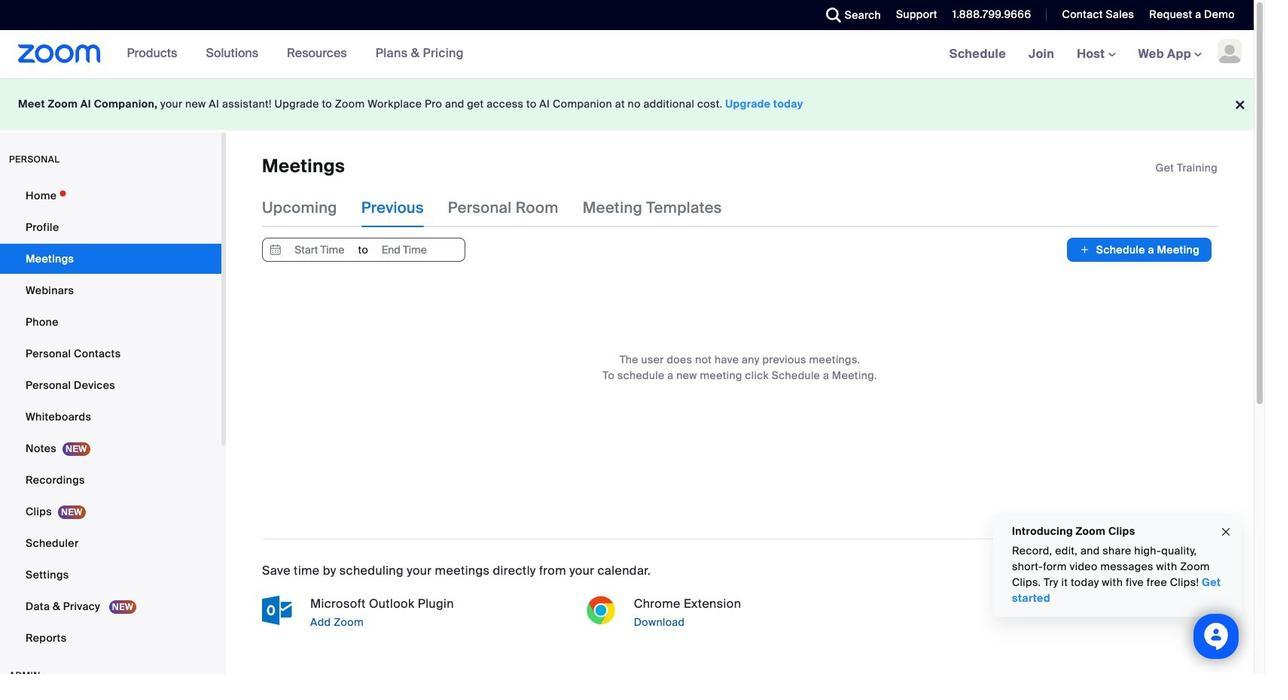 Task type: describe. For each thing, give the bounding box(es) containing it.
tabs of meeting tab list
[[262, 189, 746, 228]]

meetings navigation
[[938, 30, 1254, 79]]

profile picture image
[[1218, 39, 1242, 63]]

date image
[[267, 239, 285, 262]]

Date Range Picker Start field
[[285, 239, 354, 262]]

personal menu menu
[[0, 181, 221, 655]]

zoom logo image
[[18, 44, 101, 63]]



Task type: locate. For each thing, give the bounding box(es) containing it.
footer
[[0, 78, 1254, 130]]

close image
[[1220, 524, 1232, 541]]

product information navigation
[[101, 30, 475, 78]]

Date Range Picker End field
[[369, 239, 439, 262]]

add image
[[1080, 243, 1090, 258]]

banner
[[0, 30, 1254, 79]]

application
[[1156, 160, 1218, 175]]



